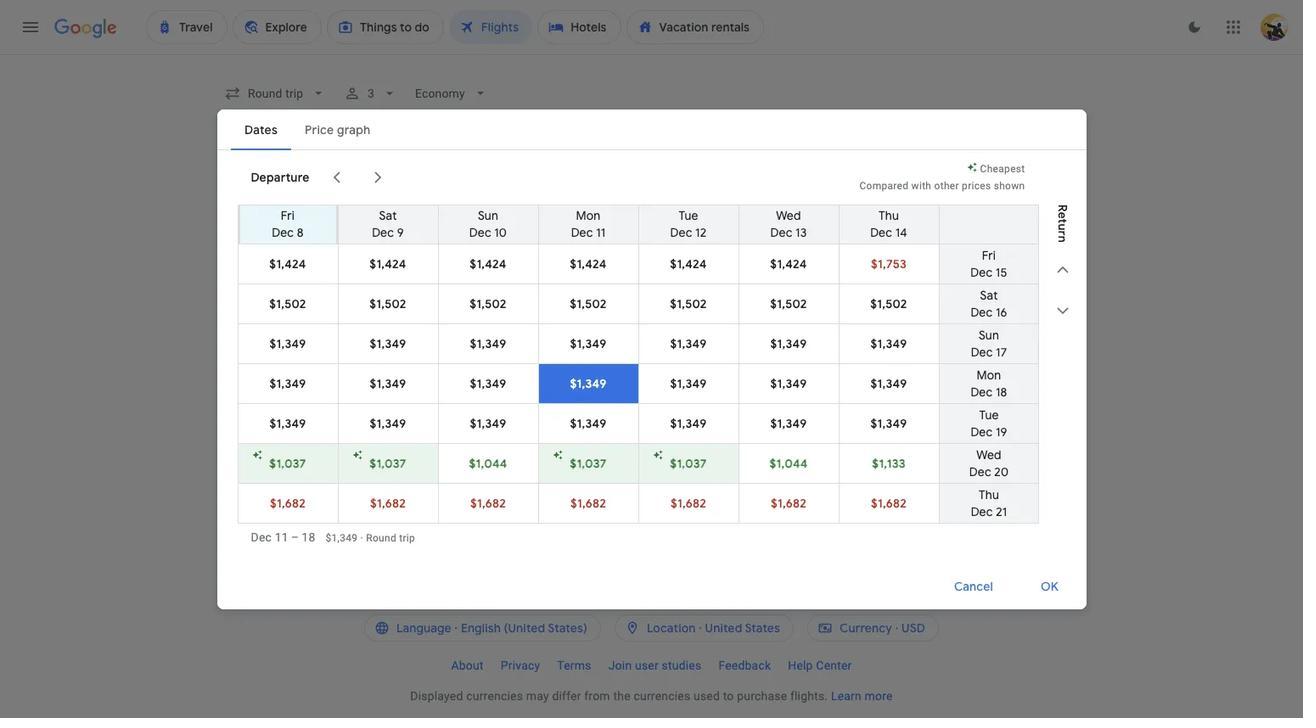 Task type: describe. For each thing, give the bounding box(es) containing it.
ok
[[1041, 579, 1059, 594]]

sat dec 9
[[372, 208, 404, 240]]

graph
[[1036, 246, 1069, 262]]

co for 510 kg co 2 -7% emissions
[[820, 491, 842, 508]]

5 $1,502 button from the left
[[639, 284, 738, 323]]

learn
[[831, 689, 862, 703]]

volaris for 12:20 am – 4:19 am
[[463, 384, 496, 396]]

6:20 pm – 10:19 pm
[[296, 427, 414, 444]]

3 $1,502 button from the left
[[439, 284, 538, 323]]

4 $1,502 button from the left
[[539, 284, 638, 323]]

compared
[[860, 180, 909, 191]]

$1,424 for 5th $1,424 'button' from the right
[[370, 256, 406, 271]]

20
[[995, 464, 1009, 479]]

$1,608
[[976, 427, 1018, 444]]

$1,682 for fourth '$1,682' button from left
[[571, 495, 606, 511]]

6:20 pm
[[296, 427, 346, 444]]

to
[[723, 689, 734, 703]]

Departure time: 6:20 PM. text field
[[296, 427, 346, 444]]

– left 4:19 am
[[355, 363, 364, 380]]

2 for 510
[[842, 496, 848, 510]]

4
[[548, 491, 557, 508]]

dec inside sun dec 10
[[469, 225, 491, 240]]

– for 5:20 pm
[[570, 511, 577, 523]]

trip inside $1,349 round trip
[[1002, 512, 1018, 524]]

510 kg co 2 -7% emissions
[[778, 491, 848, 524]]

tickets for 4:19 am
[[341, 384, 373, 396]]

mex for 4:19 am
[[548, 384, 570, 396]]

co for 458 kg co 2
[[822, 427, 844, 444]]

assistance
[[704, 322, 756, 334]]

Arrival time: 10:19 PM. text field
[[361, 427, 414, 444]]

12:20 am – 4:19 am
[[296, 363, 415, 380]]

2 $1,424 button from the left
[[338, 244, 438, 283]]

mon inside mon dec 11
[[576, 208, 601, 223]]

track
[[246, 241, 277, 256]]

459
[[778, 363, 801, 380]]

departure
[[251, 169, 310, 185]]

0 horizontal spatial dec 11 – 18
[[251, 530, 315, 544]]

1608 US dollars text field
[[976, 427, 1018, 444]]

privacy
[[501, 659, 540, 673]]

shown
[[994, 180, 1025, 191]]

united states
[[705, 621, 780, 636]]

3 button
[[337, 78, 405, 109]]

aeromexico
[[296, 511, 353, 523]]

Arrival time: 9:50 PM. text field
[[361, 491, 411, 508]]

1512 US dollars text field
[[980, 363, 1018, 380]]

Departure time: 12:20 AM. text field
[[296, 363, 352, 380]]

2 $1,037 from the left
[[370, 456, 406, 471]]

11
[[596, 225, 606, 240]]

16% for 459
[[782, 385, 801, 397]]

1 currencies from the left
[[466, 689, 523, 703]]

flights
[[300, 295, 350, 317]]

mex for 10:19 pm
[[548, 447, 570, 459]]

$1,133 button
[[839, 444, 939, 483]]

emissions inside 510 kg co 2 -7% emissions
[[798, 512, 847, 524]]

connecting
[[869, 176, 935, 191]]

and
[[533, 322, 551, 334]]

7 $1,502 button from the left
[[839, 284, 939, 323]]

cheapest
[[980, 163, 1025, 174]]

1 $1,037 button from the left
[[238, 444, 338, 483]]

2 fees from the left
[[574, 322, 595, 334]]

connecting airports button
[[859, 170, 1012, 197]]

ord for 10:19 pm
[[577, 447, 598, 459]]

leaves mexico city international airport at 6:20 pm on monday, december 11 and arrives at o'hare international airport at 10:19 pm on monday, december 11. element
[[296, 427, 414, 444]]

13
[[796, 225, 807, 240]]

ord for 4:19 am
[[577, 384, 598, 396]]

dec inside "sat dec 9"
[[372, 225, 394, 240]]

wed dec 13
[[771, 208, 807, 240]]

together for 4:19 am
[[414, 384, 454, 396]]

dec inside fri dec 8
[[272, 225, 294, 240]]

7%
[[782, 512, 795, 524]]

track prices
[[246, 241, 315, 256]]

departing flights main content
[[217, 239, 1086, 554]]

separate tickets booked together. this trip includes tickets from multiple airlines. missed connections may be protected by gotogate.. element for 10:19 pm
[[296, 447, 454, 459]]

sat inside fri dec 15 sat dec 16 sun dec 17 mon dec 18 tue dec 19 wed dec 20 thu dec 21
[[980, 287, 998, 303]]

16% for 458
[[782, 448, 801, 460]]

12
[[695, 225, 707, 240]]

leaves mexico city international airport at 5:20 pm on monday, december 11 and arrives at o'hare international airport at 9:50 pm on monday, december 11. element
[[296, 491, 411, 508]]

510
[[778, 491, 799, 508]]

may inside departing flights main content
[[597, 322, 617, 334]]

16
[[996, 304, 1008, 320]]

connecting airports
[[869, 176, 983, 191]]

4 $1,424 button from the left
[[539, 244, 638, 283]]

nonstop flight. element for 510
[[659, 491, 712, 510]]

(1)
[[302, 176, 315, 191]]

tickets for 10:19 pm
[[341, 447, 373, 459]]

3 hr 59 min mex – ord for 10:19 pm
[[548, 427, 616, 459]]

3 up 4 at the left of the page
[[548, 427, 556, 444]]

kg for 510
[[802, 491, 818, 508]]

separate for 12:20 am
[[296, 384, 338, 396]]

delta
[[362, 511, 387, 523]]

5:20 pm
[[296, 491, 346, 508]]

$1,753 button
[[839, 244, 939, 283]]

$1,502 for 6th $1,502 button from right
[[370, 296, 406, 311]]

dec inside 'find the best price' "region"
[[344, 241, 367, 256]]

emissions inside popup button
[[374, 176, 430, 191]]

leaves mexico city international airport at 12:20 am on monday, december 11 and arrives at o'hare international airport at 4:19 am on monday, december 11. element
[[296, 363, 415, 380]]

mon inside fri dec 15 sat dec 16 sun dec 17 mon dec 18 tue dec 19 wed dec 20 thu dec 21
[[977, 367, 1001, 383]]

1349 us dollars text field for $1,349 round trip
[[977, 491, 1018, 508]]

dec inside wed dec 13
[[771, 225, 793, 240]]

15
[[996, 265, 1008, 280]]

round inside $1,349 round trip
[[971, 512, 999, 524]]

thu inside fri dec 15 sat dec 16 sun dec 17 mon dec 18 tue dec 19 wed dec 20 thu dec 21
[[979, 487, 999, 502]]

cancel button
[[934, 566, 1014, 607]]

1 $1,044 button from the left
[[439, 444, 538, 483]]

separate tickets booked together for 10:19 pm
[[296, 447, 454, 459]]

fri dec 8
[[272, 208, 304, 240]]

wed inside wed dec 13
[[776, 208, 801, 223]]

mex inside 4 hr 30 min mex – ord
[[548, 511, 570, 523]]

language
[[396, 621, 452, 636]]

date
[[887, 246, 914, 262]]

8
[[297, 225, 304, 240]]

passenger assistance button
[[651, 322, 756, 334]]

hr for 6:20 pm – 10:19 pm
[[559, 427, 572, 444]]

total duration 3 hr 59 min. element for 459
[[548, 363, 659, 383]]

grid
[[917, 246, 939, 262]]

4 $1,682 button from the left
[[539, 484, 638, 523]]

min for 4:19 am
[[593, 363, 616, 380]]

trip down the '$1,512'
[[1002, 385, 1018, 397]]

adults.
[[414, 322, 447, 334]]

sun dec 10
[[469, 208, 507, 240]]

all filters (1) button
[[217, 170, 329, 197]]

$1,349 inside $1,349 round trip
[[977, 491, 1018, 508]]

filters
[[266, 176, 299, 191]]

bag
[[554, 322, 571, 334]]

10:19 pm
[[361, 427, 414, 444]]

3 hr 59 min mex – ord for 4:19 am
[[548, 363, 616, 396]]

scroll left image
[[326, 167, 347, 187]]

duration
[[1029, 176, 1078, 191]]

scroll down image
[[1052, 300, 1073, 321]]

dec inside thu dec 14
[[871, 225, 893, 240]]

$1,424 for third $1,424 'button' from left
[[470, 256, 507, 271]]

458
[[778, 427, 801, 444]]

4:19 am
[[367, 363, 415, 380]]

21
[[996, 504, 1007, 519]]

19
[[996, 424, 1008, 439]]

1 $1,037 from the left
[[269, 456, 306, 471]]

5 $1,682 button from the left
[[639, 484, 738, 523]]

hr for 12:20 am – 4:19 am
[[559, 363, 572, 380]]

$1,044 for 2nd $1,044 button from right
[[469, 456, 507, 471]]

30
[[576, 491, 592, 508]]

prices inside 'find the best price' "region"
[[280, 241, 315, 256]]

booked for 6:20 pm – 10:19 pm
[[376, 447, 411, 459]]

volaris for 6:20 pm – 10:19 pm
[[463, 447, 496, 459]]

passenger
[[651, 322, 701, 334]]

$1,682 for first '$1,682' button from the right
[[871, 495, 907, 511]]

18
[[996, 384, 1007, 400]]

3 $1,682 button from the left
[[439, 484, 538, 523]]

u
[[1055, 223, 1070, 230]]

hr inside 4 hr 30 min mex – ord
[[560, 491, 573, 508]]

Departure time: 5:20 PM. text field
[[296, 491, 346, 508]]

charges
[[492, 322, 530, 334]]

$1,349 round trip
[[971, 491, 1018, 524]]

459 kg co
[[778, 363, 843, 380]]

59 for 12:20 am – 4:19 am
[[575, 363, 590, 380]]

thu dec 14
[[871, 208, 908, 240]]

this price for this flight doesn't include overhead bin access. if you need a carry-on bag, use the bags filter to update prices. image for $1,608
[[956, 425, 976, 445]]

6 $1,424 button from the left
[[739, 244, 839, 283]]

1 $1,424 button from the left
[[238, 244, 338, 283]]

1 vertical spatial 11 – 18
[[275, 530, 315, 544]]

usd
[[902, 621, 926, 636]]

12:20 am
[[296, 363, 352, 380]]

$1,424 for fifth $1,424 'button'
[[670, 256, 707, 271]]

help center
[[788, 659, 852, 673]]

– right 6:20 pm
[[349, 427, 357, 444]]

find the best price region
[[217, 239, 1086, 283]]

- for 458
[[779, 448, 782, 460]]

round for $1,512
[[971, 385, 999, 397]]

$1,424 for first $1,424 'button' from right
[[770, 256, 807, 271]]

6 $1,682 button from the left
[[739, 484, 839, 523]]

dec inside tue dec 12
[[670, 225, 693, 240]]

3 right for
[[406, 322, 412, 334]]

fri for 15
[[982, 248, 996, 263]]

displayed currencies may differ from the currencies used to purchase flights. learn more
[[410, 689, 893, 703]]

join user studies link
[[600, 652, 710, 679]]

$1,682 for sixth '$1,682' button from the left
[[771, 495, 807, 511]]

$1,502 for fifth $1,502 button from the right
[[470, 296, 507, 311]]



Task type: locate. For each thing, give the bounding box(es) containing it.
co
[[822, 363, 843, 380], [822, 427, 844, 444], [820, 491, 842, 508]]

include
[[250, 322, 284, 334]]

none search field containing all filters (1)
[[217, 78, 1106, 225]]

1 horizontal spatial fees
[[574, 322, 595, 334]]

·
[[361, 532, 363, 544]]

currencies down privacy
[[466, 689, 523, 703]]

0 horizontal spatial sun
[[478, 208, 498, 223]]

tue inside fri dec 15 sat dec 16 sun dec 17 mon dec 18 tue dec 19 wed dec 20 thu dec 21
[[979, 407, 999, 422]]

$1,502 up for
[[370, 296, 406, 311]]

7 $1,502 from the left
[[871, 296, 907, 311]]

separate down 12:20 am text field at the bottom left of the page
[[296, 384, 338, 396]]

separate tickets booked together down 10:19 pm on the left
[[296, 447, 454, 459]]

mex down the bag
[[548, 384, 570, 396]]

1 16% from the top
[[782, 385, 801, 397]]

all filters (1)
[[249, 176, 315, 191]]

1 $1,502 from the left
[[269, 296, 306, 311]]

emissions down 459 kg co on the right of the page
[[804, 385, 853, 397]]

0 vertical spatial round trip
[[971, 385, 1018, 397]]

tue
[[679, 208, 698, 223], [979, 407, 999, 422]]

ok button
[[1021, 566, 1080, 607]]

3 round from the top
[[971, 512, 999, 524]]

n
[[1055, 235, 1070, 243]]

center
[[816, 659, 852, 673]]

flights.
[[790, 689, 828, 703]]

3 $1,037 button from the left
[[539, 444, 638, 483]]

1 vertical spatial mex
[[548, 447, 570, 459]]

states
[[745, 621, 780, 636]]

2 inside 510 kg co 2 -7% emissions
[[842, 496, 848, 510]]

$1,502 for 5th $1,502 button
[[670, 296, 707, 311]]

from
[[584, 689, 610, 703]]

emissions
[[374, 176, 430, 191], [804, 385, 853, 397], [804, 448, 853, 460], [798, 512, 847, 524]]

$1,502 up bag fees button
[[570, 296, 607, 311]]

mex
[[548, 384, 570, 396], [548, 447, 570, 459], [548, 511, 570, 523]]

2 round trip from the top
[[971, 448, 1018, 460]]

1 fees from the left
[[366, 322, 387, 334]]

together down arrival time: 4:19 am. text box
[[414, 384, 454, 396]]

3 $1,424 from the left
[[470, 256, 507, 271]]

3 $1,682 from the left
[[470, 495, 506, 511]]

$1,424 down 12
[[670, 256, 707, 271]]

round down $1,512 text field
[[971, 385, 999, 397]]

may left differ
[[526, 689, 549, 703]]

states)
[[548, 621, 588, 636]]

kg inside 510 kg co 2 -7% emissions
[[802, 491, 818, 508]]

1 mex from the top
[[548, 384, 570, 396]]

11 – 18 down aeromexico
[[275, 530, 315, 544]]

1 horizontal spatial wed
[[977, 447, 1002, 462]]

kg right 510
[[802, 491, 818, 508]]

3 $1,502 from the left
[[470, 296, 507, 311]]

Departure text field
[[811, 116, 889, 162]]

learn more link
[[831, 689, 893, 703]]

wed down $1,608 text box
[[977, 447, 1002, 462]]

co right 510
[[820, 491, 842, 508]]

4 $1,037 button from the left
[[639, 444, 738, 483]]

1 vertical spatial may
[[526, 689, 549, 703]]

$1,424 button down 9
[[338, 244, 438, 283]]

$1,502 up 459
[[770, 296, 807, 311]]

2 $1,044 from the left
[[770, 456, 808, 471]]

Arrival time: 4:19 AM. text field
[[367, 363, 415, 380]]

1349 US dollars text field
[[977, 491, 1018, 508], [326, 532, 358, 544]]

Return text field
[[955, 116, 1033, 162]]

scroll right image
[[367, 167, 388, 187]]

booked
[[376, 384, 411, 396], [376, 447, 411, 459]]

0 horizontal spatial $1,044 button
[[439, 444, 538, 483]]

tue inside tue dec 12
[[679, 208, 698, 223]]

purchase
[[737, 689, 787, 703]]

1 vertical spatial sun
[[979, 327, 999, 343]]

0 vertical spatial round
[[971, 385, 999, 397]]

1 vertical spatial -
[[779, 448, 782, 460]]

2 $1,044 button from the left
[[739, 444, 839, 483]]

fees right + at the left top
[[366, 322, 387, 334]]

min for 10:19 pm
[[593, 427, 616, 444]]

min up total duration 4 hr 30 min. 'element'
[[593, 427, 616, 444]]

0 vertical spatial sat
[[379, 208, 397, 223]]

$1,424 button down 13
[[739, 244, 839, 283]]

$1,502
[[269, 296, 306, 311], [370, 296, 406, 311], [470, 296, 507, 311], [570, 296, 607, 311], [670, 296, 707, 311], [770, 296, 807, 311], [871, 296, 907, 311]]

$1,424 for 1st $1,424 'button' from the left
[[269, 256, 306, 271]]

0 vertical spatial separate
[[296, 384, 338, 396]]

mex up 4 at the left of the page
[[548, 447, 570, 459]]

2 right 510
[[842, 496, 848, 510]]

sun up 10
[[478, 208, 498, 223]]

separate tickets booked together. this trip includes tickets from multiple airlines. missed connections may be protected by gotogate.. element down 10:19 pm on the left
[[296, 447, 454, 459]]

3 mex from the top
[[548, 511, 570, 523]]

this price for this flight doesn't include overhead bin access. if you need a carry-on bag, use the bags filter to update prices. image for $1,512
[[960, 361, 980, 382]]

r
[[1055, 230, 1070, 235]]

round down 20
[[971, 512, 999, 524]]

1 $1,424 from the left
[[269, 256, 306, 271]]

1 round from the top
[[971, 385, 999, 397]]

trip down 20
[[1002, 512, 1018, 524]]

airports
[[938, 176, 983, 191]]

tickets down leaves mexico city international airport at 6:20 pm on monday, december 11 and arrives at o'hare international airport at 10:19 pm on monday, december 11. element
[[341, 447, 373, 459]]

booked for 12:20 am – 4:19 am
[[376, 384, 411, 396]]

1 vertical spatial 2
[[842, 496, 848, 510]]

0 vertical spatial dec 11 – 18
[[344, 241, 403, 256]]

1 vertical spatial -16% emissions
[[779, 448, 853, 460]]

– for 6:20 pm
[[570, 447, 577, 459]]

the
[[613, 689, 631, 703]]

ord inside 4 hr 30 min mex – ord
[[577, 511, 598, 523]]

0 vertical spatial hr
[[559, 363, 572, 380]]

2 nonstop from the top
[[659, 427, 712, 444]]

$1,512
[[980, 363, 1018, 380]]

co inside 458 kg co 2
[[822, 427, 844, 444]]

1349 us dollars text field left ·
[[326, 532, 358, 544]]

this price for this flight doesn't include overhead bin access. if you need a carry-on bag, use the bags filter to update prices. image
[[960, 361, 980, 382], [956, 425, 976, 445]]

volaris
[[463, 384, 496, 396], [463, 447, 496, 459]]

0 vertical spatial -16% emissions
[[779, 385, 853, 397]]

1 horizontal spatial currencies
[[634, 689, 691, 703]]

2 separate tickets booked together from the top
[[296, 447, 454, 459]]

$1,502 down $1,753 button
[[871, 296, 907, 311]]

$1,133
[[872, 456, 906, 471]]

1 vertical spatial 1349 us dollars text field
[[326, 532, 358, 544]]

2 $1,037 button from the left
[[338, 444, 438, 483]]

thu up the '14'
[[879, 208, 899, 223]]

price
[[1005, 246, 1034, 262]]

4 $1,424 from the left
[[570, 256, 607, 271]]

– down 30
[[570, 511, 577, 523]]

0 horizontal spatial 11 – 18
[[275, 530, 315, 544]]

join user studies
[[609, 659, 702, 673]]

$1,502 for fourth $1,502 button from the right
[[570, 296, 607, 311]]

0 vertical spatial wed
[[776, 208, 801, 223]]

1 nonstop from the top
[[659, 363, 712, 380]]

thu
[[879, 208, 899, 223], [979, 487, 999, 502]]

1 vertical spatial thu
[[979, 487, 999, 502]]

1 horizontal spatial sat
[[980, 287, 998, 303]]

59 for 6:20 pm – 10:19 pm
[[575, 427, 590, 444]]

required
[[287, 322, 326, 334]]

5 $1,682 from the left
[[671, 495, 707, 511]]

3 up "scroll right" icon
[[367, 87, 374, 100]]

hr down the bag
[[559, 363, 572, 380]]

separate tickets booked together. this trip includes tickets from multiple airlines. missed connections may be protected by gotogate.. element down 4:19 am
[[296, 384, 454, 396]]

fri for 8
[[281, 208, 295, 223]]

1 vertical spatial separate tickets booked together. this trip includes tickets from multiple airlines. missed connections may be protected by gotogate.. element
[[296, 447, 454, 459]]

$1,682 for seventh '$1,682' button from right
[[270, 495, 306, 511]]

1 booked from the top
[[376, 384, 411, 396]]

1 horizontal spatial dec 11 – 18
[[344, 241, 403, 256]]

sat up 16 at the right top of page
[[980, 287, 998, 303]]

emissions up "sat dec 9"
[[374, 176, 430, 191]]

round for $1,608
[[971, 448, 999, 460]]

less
[[346, 176, 371, 191]]

optional
[[450, 322, 490, 334]]

1 together from the top
[[414, 384, 454, 396]]

2 vertical spatial min
[[595, 491, 618, 508]]

0 vertical spatial thu
[[879, 208, 899, 223]]

wed up 13
[[776, 208, 801, 223]]

nonstop flight. element
[[659, 363, 712, 383], [659, 427, 712, 447], [659, 491, 712, 510]]

currencies down join user studies link
[[634, 689, 691, 703]]

2 booked from the top
[[376, 447, 411, 459]]

more
[[865, 689, 893, 703]]

4 $1,682 from the left
[[571, 495, 606, 511]]

1 total duration 3 hr 59 min. element from the top
[[548, 363, 659, 383]]

separate tickets booked together down 4:19 am
[[296, 384, 454, 396]]

fri inside fri dec 8
[[281, 208, 295, 223]]

price graph button
[[961, 239, 1083, 269]]

wed inside fri dec 15 sat dec 16 sun dec 17 mon dec 18 tue dec 19 wed dec 20 thu dec 21
[[977, 447, 1002, 462]]

displayed
[[410, 689, 463, 703]]

trip up 20
[[1002, 448, 1018, 460]]

round
[[971, 385, 999, 397], [971, 448, 999, 460], [971, 512, 999, 524]]

0 vertical spatial nonstop
[[659, 363, 712, 380]]

mon up 11
[[576, 208, 601, 223]]

$1,682
[[270, 495, 306, 511], [370, 495, 406, 511], [470, 495, 506, 511], [571, 495, 606, 511], [671, 495, 707, 511], [771, 495, 807, 511], [871, 495, 907, 511]]

1 separate tickets booked together. this trip includes tickets from multiple airlines. missed connections may be protected by gotogate.. element from the top
[[296, 384, 454, 396]]

separate tickets booked together for 4:19 am
[[296, 384, 454, 396]]

round trip for $1,608
[[971, 448, 1018, 460]]

$1,424 button down 10
[[439, 244, 538, 283]]

emissions down 458 kg co 2
[[804, 448, 853, 460]]

$1,502 for seventh $1,502 button from the right
[[269, 296, 306, 311]]

5 $1,424 from the left
[[670, 256, 707, 271]]

1 $1,682 button from the left
[[238, 484, 338, 523]]

1 vertical spatial nonstop flight. element
[[659, 427, 712, 447]]

co right 459
[[822, 363, 843, 380]]

2 $1,502 button from the left
[[338, 284, 438, 323]]

mon dec 11
[[571, 208, 606, 240]]

0 vertical spatial booked
[[376, 384, 411, 396]]

7 $1,682 button from the left
[[839, 484, 939, 523]]

0 vertical spatial co
[[822, 363, 843, 380]]

nonstop flight. element for 459
[[659, 363, 712, 383]]

0 vertical spatial sun
[[478, 208, 498, 223]]

3 inside "popup button"
[[367, 87, 374, 100]]

2 for 458
[[844, 432, 850, 447]]

1 horizontal spatial tue
[[979, 407, 999, 422]]

nonstop for 459
[[659, 363, 712, 380]]

1 horizontal spatial $1,044 button
[[739, 444, 839, 483]]

7 $1,682 from the left
[[871, 495, 907, 511]]

nonstop
[[659, 363, 712, 380], [659, 427, 712, 444], [659, 491, 712, 508]]

$1,502 for 1st $1,502 button from right
[[871, 296, 907, 311]]

prices down 8
[[280, 241, 315, 256]]

nonstop flight. element for 458
[[659, 427, 712, 447]]

0 vertical spatial volaris
[[463, 384, 496, 396]]

None search field
[[217, 78, 1106, 225]]

2 nonstop flight. element from the top
[[659, 427, 712, 447]]

3 hr 59 min mex – ord down bag fees button
[[548, 363, 616, 396]]

1 ord from the top
[[577, 384, 598, 396]]

2 separate from the top
[[296, 447, 338, 459]]

ord up 30
[[577, 447, 598, 459]]

sat down less emissions
[[379, 208, 397, 223]]

help
[[788, 659, 813, 673]]

- down 458
[[779, 448, 782, 460]]

dec 11 – 18 inside 'find the best price' "region"
[[344, 241, 403, 256]]

compared with other prices shown
[[860, 180, 1025, 191]]

2 tickets from the top
[[341, 447, 373, 459]]

1 $1,044 from the left
[[469, 456, 507, 471]]

- down 510
[[779, 512, 782, 524]]

-16% emissions
[[779, 385, 853, 397], [779, 448, 853, 460]]

3 - from the top
[[779, 512, 782, 524]]

0 vertical spatial ord
[[577, 384, 598, 396]]

-16% emissions for 459
[[779, 385, 853, 397]]

2 vertical spatial hr
[[560, 491, 573, 508]]

min inside 4 hr 30 min mex – ord
[[595, 491, 618, 508]]

1 horizontal spatial fri
[[982, 248, 996, 263]]

1 vertical spatial hr
[[559, 427, 572, 444]]

nonstop for 458
[[659, 427, 712, 444]]

2 inside 458 kg co 2
[[844, 432, 850, 447]]

hr right 4 at the left of the page
[[560, 491, 573, 508]]

5 $1,502 from the left
[[670, 296, 707, 311]]

$1,682 for fifth '$1,682' button
[[671, 495, 707, 511]]

0 vertical spatial may
[[597, 322, 617, 334]]

2 volaris from the top
[[463, 447, 496, 459]]

2 vertical spatial mex
[[548, 511, 570, 523]]

0 vertical spatial nonstop flight. element
[[659, 363, 712, 383]]

0 vertical spatial tickets
[[341, 384, 373, 396]]

6 $1,424 from the left
[[770, 256, 807, 271]]

$1,502 for sixth $1,502 button from left
[[770, 296, 807, 311]]

$1,037
[[269, 456, 306, 471], [370, 456, 406, 471], [570, 456, 607, 471], [670, 456, 707, 471]]

tickets down leaves mexico city international airport at 12:20 am on monday, december 11 and arrives at o'hare international airport at 4:19 am on monday, december 11. element
[[341, 384, 373, 396]]

differ
[[552, 689, 581, 703]]

dec inside mon dec 11
[[571, 225, 593, 240]]

17
[[996, 344, 1007, 360]]

sun inside sun dec 10
[[478, 208, 498, 223]]

2 together from the top
[[414, 447, 454, 459]]

0 horizontal spatial tue
[[679, 208, 698, 223]]

0 vertical spatial tue
[[679, 208, 698, 223]]

booked down 4:19 am
[[376, 384, 411, 396]]

0 horizontal spatial may
[[526, 689, 549, 703]]

1 horizontal spatial $1,044
[[770, 456, 808, 471]]

-
[[779, 385, 782, 397], [779, 448, 782, 460], [779, 512, 782, 524]]

$1,424 button down 12
[[639, 244, 738, 283]]

0 vertical spatial this price for this flight doesn't include overhead bin access. if you need a carry-on bag, use the bags filter to update prices. image
[[960, 361, 980, 382]]

59 up 30
[[575, 427, 590, 444]]

6 $1,682 from the left
[[771, 495, 807, 511]]

4 hr 30 min mex – ord
[[548, 491, 618, 523]]

$1,349 button
[[238, 324, 338, 363], [338, 324, 438, 363], [439, 324, 538, 363], [539, 324, 638, 363], [639, 324, 738, 363], [739, 324, 839, 363], [839, 324, 939, 363], [238, 364, 338, 403], [338, 364, 438, 403], [439, 364, 538, 403], [539, 364, 638, 403], [639, 364, 738, 403], [739, 364, 839, 403], [839, 364, 939, 403], [238, 404, 338, 443], [338, 404, 438, 443], [439, 404, 538, 443], [539, 404, 638, 443], [639, 404, 738, 443], [739, 404, 839, 443], [839, 404, 939, 443]]

2 ord from the top
[[577, 447, 598, 459]]

1 horizontal spatial sun
[[979, 327, 999, 343]]

may
[[597, 322, 617, 334], [526, 689, 549, 703]]

sun inside fri dec 15 sat dec 16 sun dec 17 mon dec 18 tue dec 19 wed dec 20 thu dec 21
[[979, 327, 999, 343]]

– inside 4 hr 30 min mex – ord
[[570, 511, 577, 523]]

1 $1,502 button from the left
[[238, 284, 338, 323]]

learn more about tracked prices image
[[319, 241, 334, 256]]

trip right round
[[399, 532, 415, 544]]

separate tickets booked together. this trip includes tickets from multiple airlines. missed connections may be protected by gotogate.. element for 4:19 am
[[296, 384, 454, 396]]

separate for 6:20 pm
[[296, 447, 338, 459]]

1 horizontal spatial thu
[[979, 487, 999, 502]]

cancel
[[955, 579, 994, 594]]

- inside 510 kg co 2 -7% emissions
[[779, 512, 782, 524]]

1 vertical spatial prices
[[280, 241, 315, 256]]

1 vertical spatial separate tickets booked together
[[296, 447, 454, 459]]

total duration 4 hr 30 min. element
[[548, 491, 659, 510]]

0 horizontal spatial mon
[[576, 208, 601, 223]]

1 vertical spatial kg
[[804, 427, 819, 444]]

1 vertical spatial co
[[822, 427, 844, 444]]

together for 10:19 pm
[[414, 447, 454, 459]]

all
[[249, 176, 263, 191]]

$1,424 down 13
[[770, 256, 807, 271]]

2 $1,424 from the left
[[370, 256, 406, 271]]

kg right 458
[[804, 427, 819, 444]]

0 vertical spatial kg
[[804, 363, 819, 380]]

$1,424 for 3rd $1,424 'button' from right
[[570, 256, 607, 271]]

1 horizontal spatial 1349 us dollars text field
[[977, 491, 1018, 508]]

kg for 458
[[804, 427, 819, 444]]

$1,753
[[871, 256, 907, 271]]

0 vertical spatial 59
[[575, 363, 590, 380]]

ord down 30
[[577, 511, 598, 523]]

1 tickets from the top
[[341, 384, 373, 396]]

0 vertical spatial separate tickets booked together. this trip includes tickets from multiple airlines. missed connections may be protected by gotogate.. element
[[296, 384, 454, 396]]

fri up "15"
[[982, 248, 996, 263]]

1 horizontal spatial 11 – 18
[[370, 241, 403, 256]]

$1,682 for third '$1,682' button from left
[[470, 495, 506, 511]]

0 horizontal spatial $1,044
[[469, 456, 507, 471]]

prices
[[962, 180, 991, 191], [280, 241, 315, 256]]

1 vertical spatial tickets
[[341, 447, 373, 459]]

0 horizontal spatial thu
[[879, 208, 899, 223]]

price graph
[[1005, 246, 1069, 262]]

total duration 3 hr 59 min. element
[[548, 363, 659, 383], [548, 427, 659, 447]]

1 horizontal spatial prices
[[962, 180, 991, 191]]

separate down 6:20 pm
[[296, 447, 338, 459]]

1 vertical spatial ord
[[577, 447, 598, 459]]

hr
[[559, 363, 572, 380], [559, 427, 572, 444], [560, 491, 573, 508]]

2 $1,682 from the left
[[370, 495, 406, 511]]

0 vertical spatial 11 – 18
[[370, 241, 403, 256]]

1 vertical spatial 16%
[[782, 448, 801, 460]]

0 vertical spatial 2
[[844, 432, 850, 447]]

1 vertical spatial 59
[[575, 427, 590, 444]]

wed
[[776, 208, 801, 223], [977, 447, 1002, 462]]

3 $1,424 button from the left
[[439, 244, 538, 283]]

separate tickets booked together. this trip includes tickets from multiple airlines. missed connections may be protected by gotogate.. element
[[296, 384, 454, 396], [296, 447, 454, 459]]

thu inside thu dec 14
[[879, 208, 899, 223]]

1 vertical spatial dec 11 – 18
[[251, 530, 315, 544]]

1 vertical spatial together
[[414, 447, 454, 459]]

kg inside 458 kg co 2
[[804, 427, 819, 444]]

2 $1,502 from the left
[[370, 296, 406, 311]]

r e t u r n
[[1055, 204, 1070, 243]]

mex down 4 at the left of the page
[[548, 511, 570, 523]]

$1,502 up prices include required taxes + fees for 3 adults. optional charges and bag fees may apply. passenger assistance at the top of the page
[[470, 296, 507, 311]]

1349 us dollars text field for $1,349 · round trip
[[326, 532, 358, 544]]

1 vertical spatial total duration 3 hr 59 min. element
[[548, 427, 659, 447]]

fri dec 15 sat dec 16 sun dec 17 mon dec 18 tue dec 19 wed dec 20 thu dec 21
[[970, 248, 1009, 519]]

- for 459
[[779, 385, 782, 397]]

1 $1,682 from the left
[[270, 495, 306, 511]]

1 horizontal spatial mon
[[977, 367, 1001, 383]]

emissions right 7%
[[798, 512, 847, 524]]

booked down 10:19 pm on the left
[[376, 447, 411, 459]]

1349 us dollars text field down 20
[[977, 491, 1018, 508]]

min right 30
[[595, 491, 618, 508]]

location
[[647, 621, 696, 636]]

$1,044 for 1st $1,044 button from the right
[[770, 456, 808, 471]]

1 vertical spatial nonstop
[[659, 427, 712, 444]]

thu up 21
[[979, 487, 999, 502]]

nonstop for 510
[[659, 491, 712, 508]]

0 vertical spatial 16%
[[782, 385, 801, 397]]

3 nonstop flight. element from the top
[[659, 491, 712, 510]]

1 vertical spatial min
[[593, 427, 616, 444]]

16% down 459
[[782, 385, 801, 397]]

1 vertical spatial tue
[[979, 407, 999, 422]]

– for 12:20 am
[[570, 384, 577, 396]]

fri inside fri dec 15 sat dec 16 sun dec 17 mon dec 18 tue dec 19 wed dec 20 thu dec 21
[[982, 248, 996, 263]]

round trip down $1,512 text field
[[971, 385, 1018, 397]]

9
[[397, 225, 404, 240]]

r
[[1055, 204, 1070, 212]]

3 hr 59 min mex – ord up 30
[[548, 427, 616, 459]]

(united
[[504, 621, 545, 636]]

kg for 459
[[804, 363, 819, 380]]

1 3 hr 59 min mex – ord from the top
[[548, 363, 616, 396]]

– down bag fees button
[[570, 384, 577, 396]]

6 $1,502 from the left
[[770, 296, 807, 311]]

dec 11 – 18 down "sat dec 9"
[[344, 241, 403, 256]]

1 volaris from the top
[[463, 384, 496, 396]]

2 3 hr 59 min mex – ord from the top
[[548, 427, 616, 459]]

tue up '19'
[[979, 407, 999, 422]]

fri down filters
[[281, 208, 295, 223]]

1 vertical spatial this price for this flight doesn't include overhead bin access. if you need a carry-on bag, use the bags filter to update prices. image
[[956, 425, 976, 445]]

-16% emissions down 458 kg co 2
[[779, 448, 853, 460]]

$1,424 button down 8
[[238, 244, 338, 283]]

458 kg co 2
[[778, 427, 850, 447]]

fees right the bag
[[574, 322, 595, 334]]

prices include required taxes + fees for 3 adults. optional charges and bag fees may apply. passenger assistance
[[217, 322, 756, 334]]

0 vertical spatial min
[[593, 363, 616, 380]]

for
[[389, 322, 403, 334]]

0 horizontal spatial wed
[[776, 208, 801, 223]]

1 nonstop flight. element from the top
[[659, 363, 712, 383]]

scroll up image
[[1052, 259, 1073, 280]]

co right 458
[[822, 427, 844, 444]]

2 separate tickets booked together. this trip includes tickets from multiple airlines. missed connections may be protected by gotogate.. element from the top
[[296, 447, 454, 459]]

total duration 3 hr 59 min. element for 458
[[548, 427, 659, 447]]

together
[[414, 384, 454, 396], [414, 447, 454, 459]]

3 nonstop from the top
[[659, 491, 712, 508]]

4 $1,502 from the left
[[570, 296, 607, 311]]

1 vertical spatial volaris
[[463, 447, 496, 459]]

0 horizontal spatial prices
[[280, 241, 315, 256]]

1 separate from the top
[[296, 384, 338, 396]]

2 total duration 3 hr 59 min. element from the top
[[548, 427, 659, 447]]

0 horizontal spatial currencies
[[466, 689, 523, 703]]

2 vertical spatial round
[[971, 512, 999, 524]]

2 -16% emissions from the top
[[779, 448, 853, 460]]

0 vertical spatial prices
[[962, 180, 991, 191]]

2 - from the top
[[779, 448, 782, 460]]

3 $1,037 from the left
[[570, 456, 607, 471]]

kg right 459
[[804, 363, 819, 380]]

2 59 from the top
[[575, 427, 590, 444]]

2 vertical spatial -
[[779, 512, 782, 524]]

1 horizontal spatial may
[[597, 322, 617, 334]]

$1,424 down 9
[[370, 256, 406, 271]]

co for 459 kg co
[[822, 363, 843, 380]]

-16% emissions for 458
[[779, 448, 853, 460]]

less emissions
[[346, 176, 430, 191]]

0 vertical spatial 1349 us dollars text field
[[977, 491, 1018, 508]]

fees
[[366, 322, 387, 334], [574, 322, 595, 334]]

$1,424 down 11
[[570, 256, 607, 271]]

user
[[635, 659, 659, 673]]

prices right other
[[962, 180, 991, 191]]

$1,349 · round trip
[[326, 532, 415, 544]]

6 $1,502 button from the left
[[739, 284, 839, 323]]

0 horizontal spatial sat
[[379, 208, 397, 223]]

sat inside "sat dec 9"
[[379, 208, 397, 223]]

0 vertical spatial fri
[[281, 208, 295, 223]]

1 vertical spatial fri
[[982, 248, 996, 263]]

$1,682 for sixth '$1,682' button from right
[[370, 495, 406, 511]]

1 59 from the top
[[575, 363, 590, 380]]

sun up 17
[[979, 327, 999, 343]]

may left apply.
[[597, 322, 617, 334]]

2 mex from the top
[[548, 447, 570, 459]]

0 horizontal spatial fri
[[281, 208, 295, 223]]

4 $1,037 from the left
[[670, 456, 707, 471]]

1 separate tickets booked together from the top
[[296, 384, 454, 396]]

3 down and
[[548, 363, 556, 380]]

0 vertical spatial -
[[779, 385, 782, 397]]

2 currencies from the left
[[634, 689, 691, 703]]

tue up 12
[[679, 208, 698, 223]]

other
[[934, 180, 959, 191]]

about
[[451, 659, 484, 673]]

3
[[367, 87, 374, 100], [406, 322, 412, 334], [548, 363, 556, 380], [548, 427, 556, 444]]

59 down bag fees button
[[575, 363, 590, 380]]

$1,502 up passenger
[[670, 296, 707, 311]]

english (united states)
[[461, 621, 588, 636]]

round trip for $1,512
[[971, 385, 1018, 397]]

2 $1,682 button from the left
[[338, 484, 438, 523]]

english
[[461, 621, 501, 636]]

3 ord from the top
[[577, 511, 598, 523]]

– up 30
[[570, 447, 577, 459]]

5 $1,424 button from the left
[[639, 244, 738, 283]]

currency
[[840, 621, 892, 636]]

$1,502 up required
[[269, 296, 306, 311]]

0 vertical spatial mex
[[548, 384, 570, 396]]

1 -16% emissions from the top
[[779, 385, 853, 397]]

2 16% from the top
[[782, 448, 801, 460]]

2 vertical spatial ord
[[577, 511, 598, 523]]

$1,424 down 10
[[470, 256, 507, 271]]

round trip down $1,608 text box
[[971, 448, 1018, 460]]

round trip
[[971, 385, 1018, 397], [971, 448, 1018, 460]]

1 vertical spatial sat
[[980, 287, 998, 303]]

feedback link
[[710, 652, 780, 679]]

join
[[609, 659, 632, 673]]

0 vertical spatial mon
[[576, 208, 601, 223]]

0 horizontal spatial 1349 us dollars text field
[[326, 532, 358, 544]]

2 round from the top
[[971, 448, 999, 460]]

mon up 18
[[977, 367, 1001, 383]]

1 round trip from the top
[[971, 385, 1018, 397]]

co inside 510 kg co 2 -7% emissions
[[820, 491, 842, 508]]

0 vertical spatial 3 hr 59 min mex – ord
[[548, 363, 616, 396]]

hr up 4 hr 30 min mex – ord at the bottom of page
[[559, 427, 572, 444]]

- down 459
[[779, 385, 782, 397]]

1 - from the top
[[779, 385, 782, 397]]

11 – 18 inside 'find the best price' "region"
[[370, 241, 403, 256]]



Task type: vqa. For each thing, say whether or not it's contained in the screenshot.
Scroll right icon
yes



